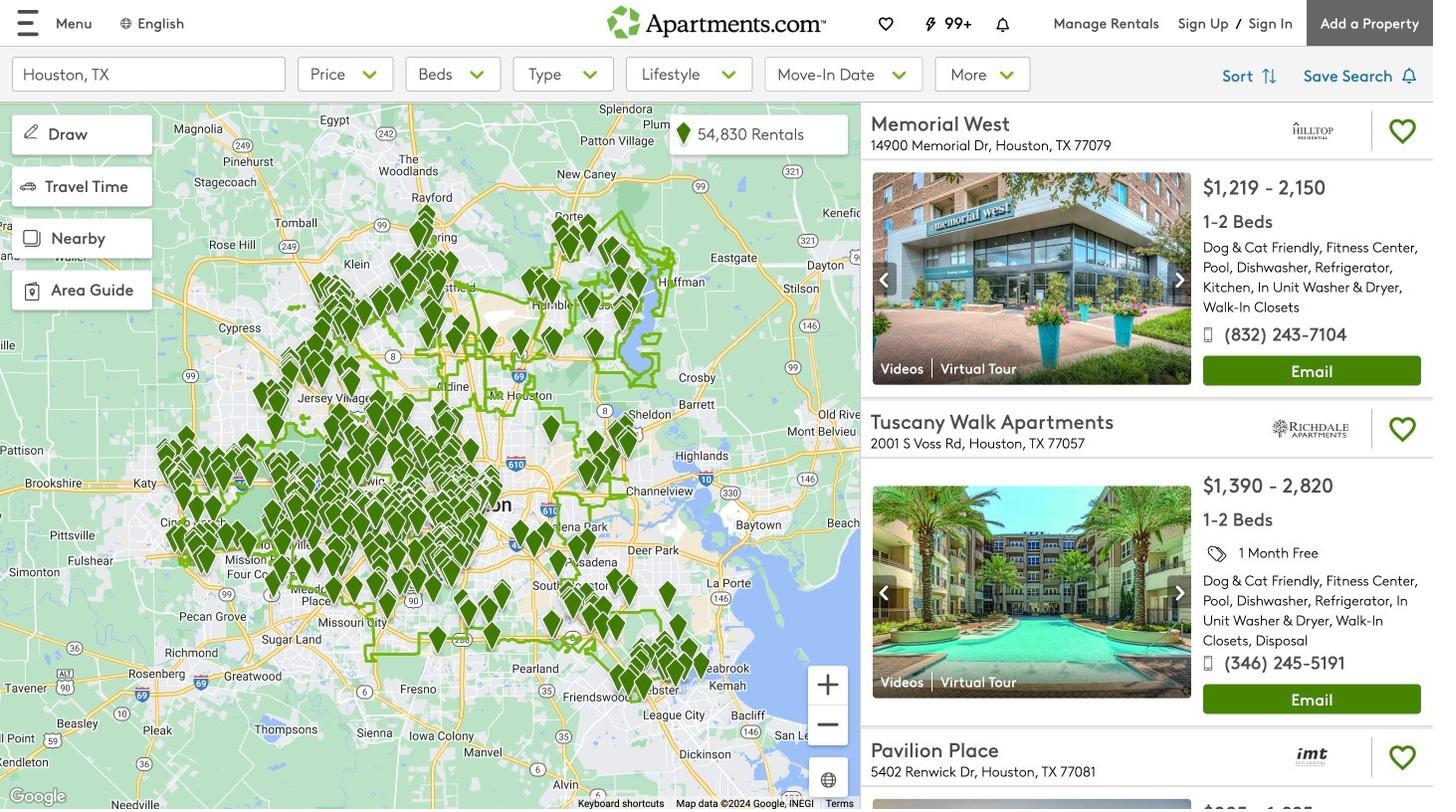 Task type: locate. For each thing, give the bounding box(es) containing it.
2 margin image from the top
[[20, 178, 36, 194]]

1 margin image from the top
[[20, 121, 42, 143]]

building photo - tuscany walk apartments image
[[873, 486, 1191, 698]]

1 vertical spatial margin image
[[18, 277, 46, 306]]

0 vertical spatial margin image
[[18, 225, 46, 253]]

1 margin image from the top
[[18, 225, 46, 253]]

building photo - pavilion place image
[[873, 799, 1191, 809]]

search apartments by amenities or commute time image
[[991, 65, 1018, 87]]

margin image
[[20, 121, 42, 143], [20, 178, 36, 194]]

0 vertical spatial margin image
[[20, 121, 42, 143]]

margin image
[[18, 225, 46, 253], [18, 277, 46, 306]]

placard image image
[[873, 263, 897, 296], [1167, 263, 1191, 296], [873, 577, 897, 610], [1167, 577, 1191, 610]]

2 margin image from the top
[[18, 277, 46, 306]]

satellite view image
[[817, 769, 840, 792]]

Location or Point of Interest text field
[[12, 57, 286, 92]]

1 vertical spatial margin image
[[20, 178, 36, 194]]



Task type: vqa. For each thing, say whether or not it's contained in the screenshot.
Google image
yes



Task type: describe. For each thing, give the bounding box(es) containing it.
imt residential image
[[1264, 733, 1360, 781]]

apartments.com logo image
[[607, 0, 826, 38]]

map region
[[0, 0, 1054, 809]]

google image
[[5, 784, 71, 809]]

hilltop residential image
[[1264, 107, 1360, 155]]

building photo - memorial west image
[[873, 173, 1191, 385]]



